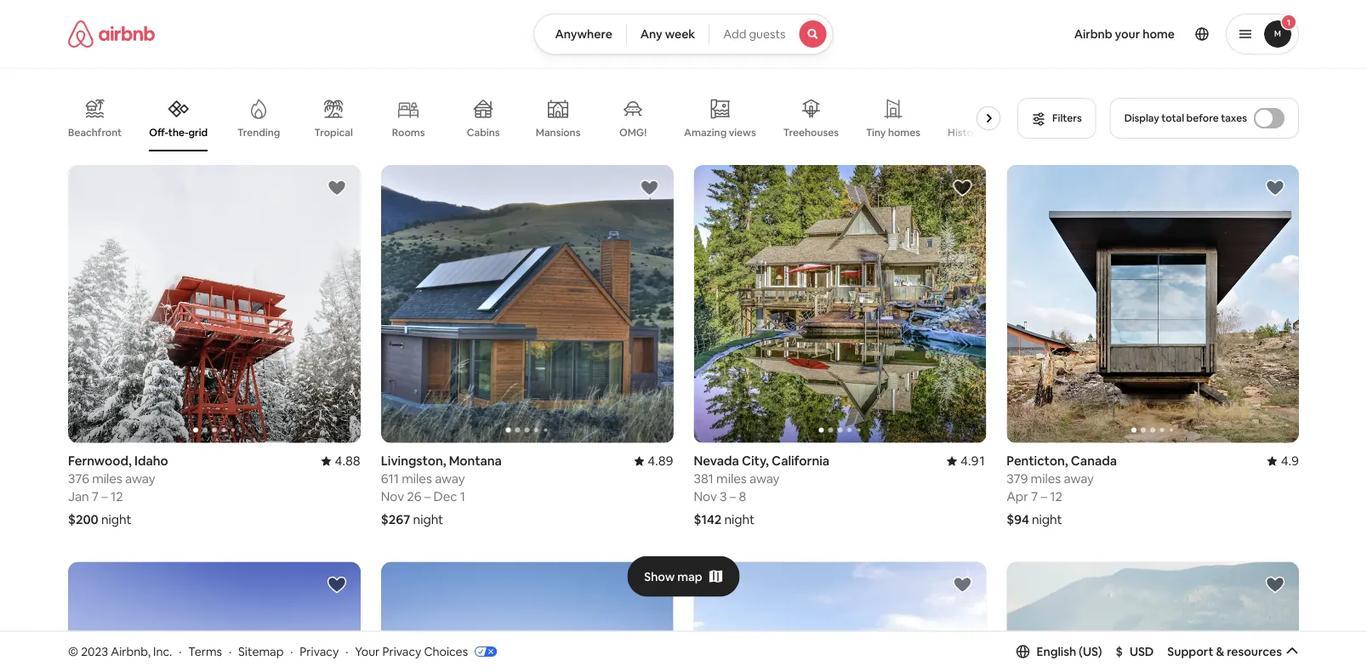 Task type: vqa. For each thing, say whether or not it's contained in the screenshot.
group containing Off-the-grid
yes



Task type: locate. For each thing, give the bounding box(es) containing it.
away down city,
[[750, 471, 780, 487]]

airbnb
[[1074, 26, 1113, 42]]

anywhere button
[[534, 14, 627, 54]]

1 privacy from the left
[[300, 644, 339, 659]]

privacy right your
[[382, 644, 421, 659]]

1 vertical spatial 1
[[460, 488, 465, 505]]

night down 8
[[724, 511, 755, 528]]

away for livingston,
[[435, 471, 465, 487]]

support
[[1168, 644, 1214, 659]]

4 · from the left
[[346, 644, 348, 659]]

english
[[1037, 644, 1076, 659]]

your privacy choices link
[[355, 644, 497, 660]]

your
[[355, 644, 380, 659]]

4 miles from the left
[[1031, 471, 1061, 487]]

airbnb your home link
[[1064, 16, 1185, 52]]

· left your
[[346, 644, 348, 659]]

usd
[[1130, 644, 1154, 659]]

1 horizontal spatial privacy
[[382, 644, 421, 659]]

12 inside fernwood, idaho 376 miles away jan 7 – 12 $200 night
[[111, 488, 123, 505]]

12 right the jan
[[111, 488, 123, 505]]

away inside nevada city, california 381 miles away nov 3 – 8 $142 night
[[750, 471, 780, 487]]

add to wishlist: santa rosa, california image
[[639, 575, 660, 595]]

· right inc.
[[179, 644, 182, 659]]

views
[[729, 126, 756, 139]]

12
[[111, 488, 123, 505], [1050, 488, 1063, 505]]

1 horizontal spatial 12
[[1050, 488, 1063, 505]]

fernwood, idaho 376 miles away jan 7 – 12 $200 night
[[68, 453, 168, 528]]

away down "idaho"
[[125, 471, 155, 487]]

terms
[[188, 644, 222, 659]]

$
[[1116, 644, 1123, 659]]

2 12 from the left
[[1050, 488, 1063, 505]]

dec
[[434, 488, 457, 505]]

add to wishlist: penticton, canada image
[[1265, 178, 1286, 198]]

3 away from the left
[[750, 471, 780, 487]]

– inside livingston, montana 611 miles away nov 26 – dec 1 $267 night
[[424, 488, 431, 505]]

0 horizontal spatial privacy
[[300, 644, 339, 659]]

treehouses
[[783, 126, 839, 139]]

amazing views
[[684, 126, 756, 139]]

miles inside livingston, montana 611 miles away nov 26 – dec 1 $267 night
[[402, 471, 432, 487]]

map
[[678, 569, 703, 584]]

1
[[1287, 17, 1291, 28], [460, 488, 465, 505]]

miles up 3
[[717, 471, 747, 487]]

· right terms
[[229, 644, 232, 659]]

inc.
[[153, 644, 172, 659]]

2 night from the left
[[413, 511, 443, 528]]

376
[[68, 471, 89, 487]]

livingston, montana 611 miles away nov 26 – dec 1 $267 night
[[381, 453, 502, 528]]

3 – from the left
[[730, 488, 736, 505]]

add to wishlist: nevada city, california image
[[952, 178, 973, 198]]

nov down 381
[[694, 488, 717, 505]]

7 for apr
[[1031, 488, 1038, 505]]

– right 26
[[424, 488, 431, 505]]

©
[[68, 644, 78, 659]]

guests
[[749, 26, 786, 42]]

– inside penticton, canada 379 miles away apr 7 – 12 $94 night
[[1041, 488, 1047, 505]]

the-
[[168, 126, 188, 139]]

add to wishlist: livingston, montana image
[[639, 178, 660, 198]]

1 horizontal spatial nov
[[694, 488, 717, 505]]

1 7 from the left
[[92, 488, 99, 505]]

– right the jan
[[101, 488, 108, 505]]

nevada city, california 381 miles away nov 3 – 8 $142 night
[[694, 453, 830, 528]]

idaho
[[134, 453, 168, 469]]

0 horizontal spatial 1
[[460, 488, 465, 505]]

nov inside livingston, montana 611 miles away nov 26 – dec 1 $267 night
[[381, 488, 404, 505]]

2 7 from the left
[[1031, 488, 1038, 505]]

12 for apr 7 – 12
[[1050, 488, 1063, 505]]

1 horizontal spatial homes
[[996, 126, 1028, 139]]

miles down penticton,
[[1031, 471, 1061, 487]]

trending
[[237, 126, 280, 139]]

nevada
[[694, 453, 739, 469]]

show map
[[644, 569, 703, 584]]

3 miles from the left
[[717, 471, 747, 487]]

night down 26
[[413, 511, 443, 528]]

add to wishlist: escalante, utah image
[[327, 575, 347, 595]]

1 horizontal spatial 7
[[1031, 488, 1038, 505]]

miles up 26
[[402, 471, 432, 487]]

4 night from the left
[[1032, 511, 1062, 528]]

before
[[1187, 111, 1219, 125]]

1 night from the left
[[101, 511, 132, 528]]

1 inside "dropdown button"
[[1287, 17, 1291, 28]]

home
[[1143, 26, 1175, 42]]

miles inside penticton, canada 379 miles away apr 7 – 12 $94 night
[[1031, 471, 1061, 487]]

homes
[[996, 126, 1028, 139], [888, 126, 921, 139]]

0 vertical spatial 1
[[1287, 17, 1291, 28]]

– right 3
[[730, 488, 736, 505]]

3 night from the left
[[724, 511, 755, 528]]

english (us)
[[1037, 644, 1102, 659]]

group
[[68, 85, 1028, 151], [68, 165, 361, 443], [381, 165, 673, 443], [694, 165, 986, 443], [1007, 165, 1299, 443], [68, 562, 361, 672], [381, 562, 673, 672], [694, 562, 986, 672], [1007, 562, 1299, 672]]

nov
[[381, 488, 404, 505], [694, 488, 717, 505]]

· left privacy link
[[290, 644, 293, 659]]

fernwood,
[[68, 453, 132, 469]]

night inside nevada city, california 381 miles away nov 3 – 8 $142 night
[[724, 511, 755, 528]]

filters
[[1053, 111, 1082, 125]]

english (us) button
[[1016, 644, 1102, 659]]

·
[[179, 644, 182, 659], [229, 644, 232, 659], [290, 644, 293, 659], [346, 644, 348, 659]]

cabins
[[467, 126, 500, 139]]

night right $94
[[1032, 511, 1062, 528]]

away down canada
[[1064, 471, 1094, 487]]

0 horizontal spatial nov
[[381, 488, 404, 505]]

away inside livingston, montana 611 miles away nov 26 – dec 1 $267 night
[[435, 471, 465, 487]]

homes right historical
[[996, 126, 1028, 139]]

away inside penticton, canada 379 miles away apr 7 – 12 $94 night
[[1064, 471, 1094, 487]]

2 privacy from the left
[[382, 644, 421, 659]]

privacy
[[300, 644, 339, 659], [382, 644, 421, 659]]

© 2023 airbnb, inc. ·
[[68, 644, 182, 659]]

7 right "apr"
[[1031, 488, 1038, 505]]

– for $94
[[1041, 488, 1047, 505]]

2 miles from the left
[[402, 471, 432, 487]]

7 inside fernwood, idaho 376 miles away jan 7 – 12 $200 night
[[92, 488, 99, 505]]

4.89
[[648, 453, 673, 469]]

4 away from the left
[[1064, 471, 1094, 487]]

away for penticton,
[[1064, 471, 1094, 487]]

away
[[125, 471, 155, 487], [435, 471, 465, 487], [750, 471, 780, 487], [1064, 471, 1094, 487]]

1 away from the left
[[125, 471, 155, 487]]

add to wishlist: fernwood, idaho image
[[327, 178, 347, 198]]

away for fernwood,
[[125, 471, 155, 487]]

historical homes
[[948, 126, 1028, 139]]

livingston,
[[381, 453, 446, 469]]

7 inside penticton, canada 379 miles away apr 7 – 12 $94 night
[[1031, 488, 1038, 505]]

privacy left your
[[300, 644, 339, 659]]

2 – from the left
[[424, 488, 431, 505]]

4.9 out of 5 average rating image
[[1268, 453, 1299, 469]]

$200
[[68, 511, 99, 528]]

1 nov from the left
[[381, 488, 404, 505]]

– inside nevada city, california 381 miles away nov 3 – 8 $142 night
[[730, 488, 736, 505]]

– right "apr"
[[1041, 488, 1047, 505]]

night inside fernwood, idaho 376 miles away jan 7 – 12 $200 night
[[101, 511, 132, 528]]

0 horizontal spatial homes
[[888, 126, 921, 139]]

away inside fernwood, idaho 376 miles away jan 7 – 12 $200 night
[[125, 471, 155, 487]]

support & resources button
[[1168, 644, 1299, 659]]

away up dec
[[435, 471, 465, 487]]

1 12 from the left
[[111, 488, 123, 505]]

12 right "apr"
[[1050, 488, 1063, 505]]

beachfront
[[68, 126, 122, 139]]

4 – from the left
[[1041, 488, 1047, 505]]

add
[[723, 26, 747, 42]]

12 inside penticton, canada 379 miles away apr 7 – 12 $94 night
[[1050, 488, 1063, 505]]

1 horizontal spatial 1
[[1287, 17, 1291, 28]]

miles
[[92, 471, 122, 487], [402, 471, 432, 487], [717, 471, 747, 487], [1031, 471, 1061, 487]]

7 right the jan
[[92, 488, 99, 505]]

penticton,
[[1007, 453, 1068, 469]]

– for $200
[[101, 488, 108, 505]]

611
[[381, 471, 399, 487]]

2 nov from the left
[[694, 488, 717, 505]]

– inside fernwood, idaho 376 miles away jan 7 – 12 $200 night
[[101, 488, 108, 505]]

california
[[772, 453, 830, 469]]

add to wishlist: invermere, canada image
[[952, 575, 973, 595]]

1 – from the left
[[101, 488, 108, 505]]

any
[[641, 26, 663, 42]]

$267
[[381, 511, 410, 528]]

–
[[101, 488, 108, 505], [424, 488, 431, 505], [730, 488, 736, 505], [1041, 488, 1047, 505]]

homes right tiny
[[888, 126, 921, 139]]

amazing
[[684, 126, 727, 139]]

night inside penticton, canada 379 miles away apr 7 – 12 $94 night
[[1032, 511, 1062, 528]]

1 miles from the left
[[92, 471, 122, 487]]

total
[[1162, 111, 1184, 125]]

miles inside fernwood, idaho 376 miles away jan 7 – 12 $200 night
[[92, 471, 122, 487]]

379
[[1007, 471, 1028, 487]]

1 inside livingston, montana 611 miles away nov 26 – dec 1 $267 night
[[460, 488, 465, 505]]

3 · from the left
[[290, 644, 293, 659]]

0 horizontal spatial 12
[[111, 488, 123, 505]]

miles down fernwood, in the bottom left of the page
[[92, 471, 122, 487]]

2 · from the left
[[229, 644, 232, 659]]

terms link
[[188, 644, 222, 659]]

3
[[720, 488, 727, 505]]

night right $200
[[101, 511, 132, 528]]

0 horizontal spatial 7
[[92, 488, 99, 505]]

2 away from the left
[[435, 471, 465, 487]]

your
[[1115, 26, 1140, 42]]

$94
[[1007, 511, 1029, 528]]

None search field
[[534, 14, 833, 54]]

8
[[739, 488, 746, 505]]

sitemap link
[[238, 644, 284, 659]]

miles inside nevada city, california 381 miles away nov 3 – 8 $142 night
[[717, 471, 747, 487]]

1 · from the left
[[179, 644, 182, 659]]

nov down 611 in the bottom of the page
[[381, 488, 404, 505]]

miles for apr
[[1031, 471, 1061, 487]]



Task type: describe. For each thing, give the bounding box(es) containing it.
apr
[[1007, 488, 1029, 505]]

any week button
[[626, 14, 710, 54]]

4.9
[[1281, 453, 1299, 469]]

canada
[[1071, 453, 1117, 469]]

your privacy choices
[[355, 644, 468, 659]]

display total before taxes
[[1125, 111, 1247, 125]]

omg!
[[619, 126, 647, 139]]

group containing off-the-grid
[[68, 85, 1028, 151]]

city,
[[742, 453, 769, 469]]

2023
[[81, 644, 108, 659]]

resources
[[1227, 644, 1282, 659]]

week
[[665, 26, 695, 42]]

show
[[644, 569, 675, 584]]

miles for nov
[[402, 471, 432, 487]]

any week
[[641, 26, 695, 42]]

miles for jan
[[92, 471, 122, 487]]

choices
[[424, 644, 468, 659]]

26
[[407, 488, 422, 505]]

add to wishlist: columbia falls, montana image
[[1265, 575, 1286, 595]]

$142
[[694, 511, 722, 528]]

display total before taxes button
[[1110, 98, 1299, 139]]

off-
[[149, 126, 168, 139]]

7 for jan
[[92, 488, 99, 505]]

terms · sitemap · privacy ·
[[188, 644, 348, 659]]

4.91 out of 5 average rating image
[[947, 453, 986, 469]]

display
[[1125, 111, 1160, 125]]

4.88
[[335, 453, 361, 469]]

tropical
[[314, 126, 353, 139]]

airbnb,
[[111, 644, 151, 659]]

taxes
[[1221, 111, 1247, 125]]

381
[[694, 471, 714, 487]]

add guests
[[723, 26, 786, 42]]

anywhere
[[555, 26, 612, 42]]

(us)
[[1079, 644, 1102, 659]]

off-the-grid
[[149, 126, 208, 139]]

sitemap
[[238, 644, 284, 659]]

rooms
[[392, 126, 425, 139]]

add guests button
[[709, 14, 833, 54]]

tiny
[[866, 126, 886, 139]]

airbnb your home
[[1074, 26, 1175, 42]]

night inside livingston, montana 611 miles away nov 26 – dec 1 $267 night
[[413, 511, 443, 528]]

filters button
[[1018, 98, 1096, 139]]

&
[[1216, 644, 1225, 659]]

privacy link
[[300, 644, 339, 659]]

4.91
[[961, 453, 986, 469]]

jan
[[68, 488, 89, 505]]

none search field containing anywhere
[[534, 14, 833, 54]]

mansions
[[536, 126, 581, 139]]

historical
[[948, 126, 993, 139]]

– for $267
[[424, 488, 431, 505]]

homes for historical homes
[[996, 126, 1028, 139]]

4.89 out of 5 average rating image
[[634, 453, 673, 469]]

homes for tiny homes
[[888, 126, 921, 139]]

1 button
[[1226, 14, 1299, 54]]

nov inside nevada city, california 381 miles away nov 3 – 8 $142 night
[[694, 488, 717, 505]]

4.88 out of 5 average rating image
[[321, 453, 361, 469]]

show map button
[[627, 556, 740, 597]]

montana
[[449, 453, 502, 469]]

support & resources
[[1168, 644, 1282, 659]]

$ usd
[[1116, 644, 1154, 659]]

profile element
[[854, 0, 1299, 68]]

12 for jan 7 – 12
[[111, 488, 123, 505]]

tiny homes
[[866, 126, 921, 139]]

grid
[[188, 126, 208, 139]]

penticton, canada 379 miles away apr 7 – 12 $94 night
[[1007, 453, 1117, 528]]



